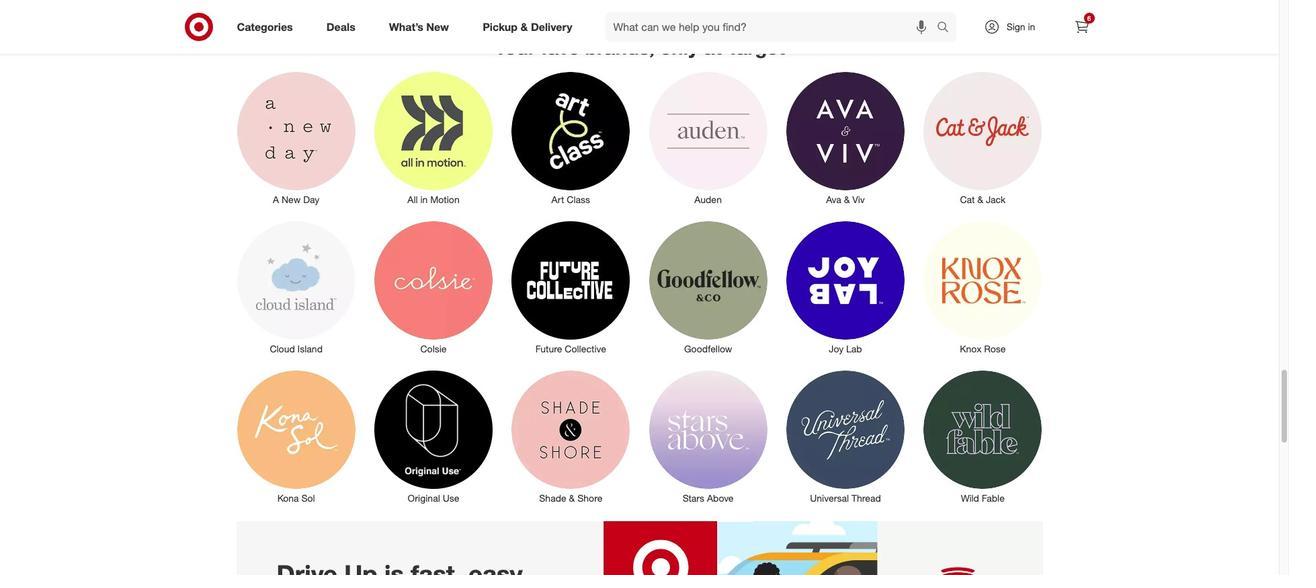 Task type: locate. For each thing, give the bounding box(es) containing it.
stars above
[[683, 492, 734, 504]]

rose
[[985, 343, 1006, 354]]

in for sign
[[1029, 21, 1036, 32]]

0 vertical spatial in
[[1029, 21, 1036, 32]]

ava & viv
[[827, 194, 865, 205]]

a new day link
[[228, 69, 365, 206]]

target
[[728, 35, 785, 59]]

drive up starbucks image
[[236, 521, 1043, 575]]

at
[[704, 35, 722, 59]]

shade & shore link
[[503, 368, 640, 505]]

shade
[[540, 492, 567, 504]]

jack
[[987, 194, 1006, 205]]

sol
[[302, 492, 315, 504]]

what's new
[[389, 20, 449, 33]]

art class link
[[503, 69, 640, 206]]

cat & jack link
[[915, 69, 1052, 206]]

new right a
[[282, 194, 301, 205]]

joy lab link
[[777, 219, 915, 356]]

& right the cat
[[978, 194, 984, 205]]

day
[[303, 194, 320, 205]]

& left viv at the top of the page
[[845, 194, 850, 205]]

new inside a new day link
[[282, 194, 301, 205]]

1 vertical spatial new
[[282, 194, 301, 205]]

brands,
[[585, 35, 655, 59]]

universal
[[811, 492, 849, 504]]

in for all
[[421, 194, 428, 205]]

sign in link
[[973, 12, 1057, 42]]

art
[[552, 194, 565, 205]]

new right what's at the top left
[[427, 20, 449, 33]]

art class
[[552, 194, 591, 205]]

new
[[427, 20, 449, 33], [282, 194, 301, 205]]

collective
[[565, 343, 607, 354]]

knox rose link
[[915, 219, 1052, 356]]

categories
[[237, 20, 293, 33]]

ava
[[827, 194, 842, 205]]

in right sign
[[1029, 21, 1036, 32]]

new inside what's new link
[[427, 20, 449, 33]]

in right the all on the left top
[[421, 194, 428, 205]]

use
[[443, 492, 460, 504]]

& for ava
[[845, 194, 850, 205]]

motion
[[431, 194, 460, 205]]

1 vertical spatial in
[[421, 194, 428, 205]]

search
[[931, 21, 964, 35]]

shade & shore
[[540, 492, 603, 504]]

kona
[[278, 492, 299, 504]]

all in motion link
[[365, 69, 503, 206]]

auden link
[[640, 69, 777, 206]]

future
[[536, 343, 563, 354]]

0 horizontal spatial new
[[282, 194, 301, 205]]

pickup
[[483, 20, 518, 33]]

sign in
[[1007, 21, 1036, 32]]

goodfellow link
[[640, 219, 777, 356]]

in
[[1029, 21, 1036, 32], [421, 194, 428, 205]]

& left shore
[[569, 492, 575, 504]]

&
[[521, 20, 528, 33], [845, 194, 850, 205], [978, 194, 984, 205], [569, 492, 575, 504]]

stars
[[683, 492, 705, 504]]

island
[[298, 343, 323, 354]]

1 horizontal spatial new
[[427, 20, 449, 33]]

knox
[[961, 343, 982, 354]]

ava & viv link
[[777, 69, 915, 206]]

wild fable link
[[915, 368, 1052, 505]]

thread
[[852, 492, 882, 504]]

1 horizontal spatial in
[[1029, 21, 1036, 32]]

0 horizontal spatial in
[[421, 194, 428, 205]]

0 vertical spatial new
[[427, 20, 449, 33]]

new for a
[[282, 194, 301, 205]]

all
[[408, 194, 418, 205]]

& up your
[[521, 20, 528, 33]]

delivery
[[531, 20, 573, 33]]

original use link
[[365, 368, 503, 505]]

what's
[[389, 20, 424, 33]]

deals link
[[315, 12, 372, 42]]

original
[[408, 492, 440, 504]]



Task type: describe. For each thing, give the bounding box(es) containing it.
cat
[[961, 194, 975, 205]]

universal thread link
[[777, 368, 915, 505]]

6 link
[[1068, 12, 1097, 42]]

knox rose
[[961, 343, 1006, 354]]

what's new link
[[378, 12, 466, 42]]

class
[[567, 194, 591, 205]]

all in motion
[[408, 194, 460, 205]]

wild fable
[[962, 492, 1005, 504]]

deals
[[327, 20, 356, 33]]

auden
[[695, 194, 722, 205]]

pickup & delivery
[[483, 20, 573, 33]]

cloud island link
[[228, 219, 365, 356]]

6
[[1088, 14, 1092, 22]]

cloud
[[270, 343, 295, 354]]

original use
[[408, 492, 460, 504]]

pickup & delivery link
[[472, 12, 590, 42]]

fable
[[982, 492, 1005, 504]]

lab
[[847, 343, 863, 354]]

& for cat
[[978, 194, 984, 205]]

kona sol link
[[228, 368, 365, 505]]

shore
[[578, 492, 603, 504]]

stars above link
[[640, 368, 777, 505]]

joy lab
[[830, 343, 863, 354]]

& for pickup
[[521, 20, 528, 33]]

kona sol
[[278, 492, 315, 504]]

cat & jack
[[961, 194, 1006, 205]]

wild
[[962, 492, 980, 504]]

above
[[707, 492, 734, 504]]

universal thread
[[811, 492, 882, 504]]

a new day
[[273, 194, 320, 205]]

sign
[[1007, 21, 1026, 32]]

new for what's
[[427, 20, 449, 33]]

joy
[[830, 343, 844, 354]]

What can we help you find? suggestions appear below search field
[[606, 12, 941, 42]]

search button
[[931, 12, 964, 44]]

future collective
[[536, 343, 607, 354]]

colsie link
[[365, 219, 503, 356]]

your fave brands, only at target
[[494, 35, 785, 59]]

a
[[273, 194, 279, 205]]

only
[[660, 35, 699, 59]]

& for shade
[[569, 492, 575, 504]]

cloud island
[[270, 343, 323, 354]]

future collective link
[[503, 219, 640, 356]]

your
[[494, 35, 536, 59]]

goodfellow
[[685, 343, 733, 354]]

viv
[[853, 194, 865, 205]]

categories link
[[226, 12, 310, 42]]

fave
[[542, 35, 580, 59]]

colsie
[[421, 343, 447, 354]]



Task type: vqa. For each thing, say whether or not it's contained in the screenshot.
Add to cart inside the gt's synergy trilogy organic vegan raw kombucha - 16 fl oz 'list item'
no



